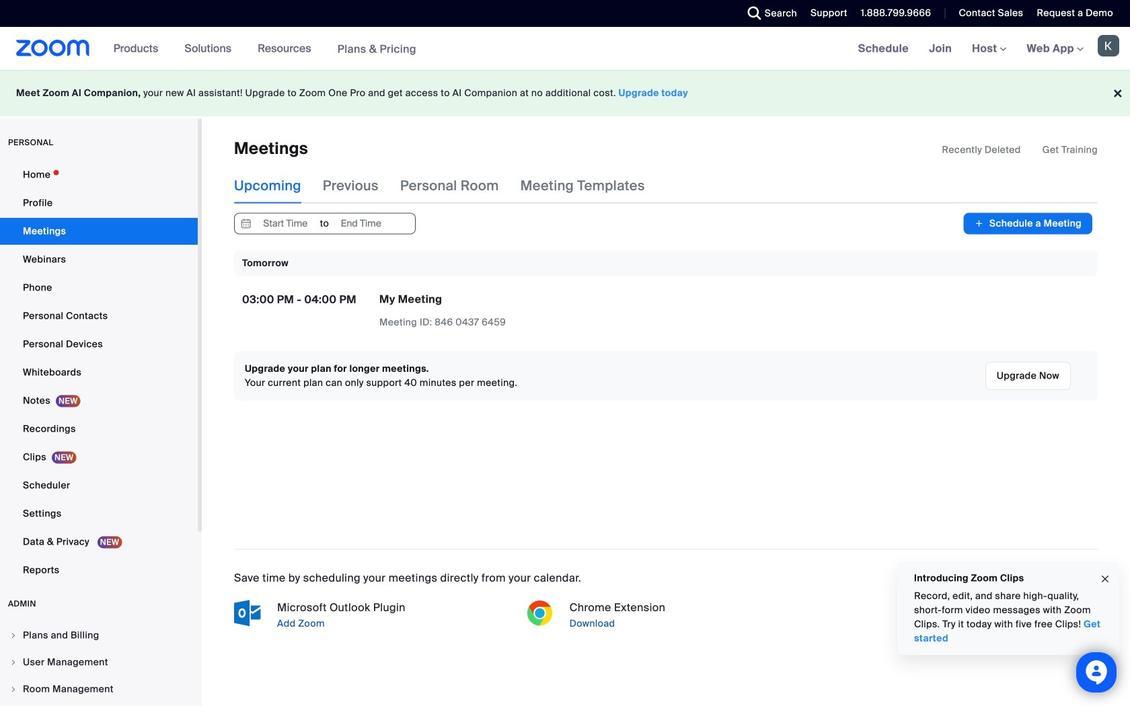 Task type: vqa. For each thing, say whether or not it's contained in the screenshot.
FAMILY FEUD
no



Task type: locate. For each thing, give the bounding box(es) containing it.
0 vertical spatial right image
[[9, 632, 17, 640]]

3 menu item from the top
[[0, 677, 198, 703]]

2 vertical spatial menu item
[[0, 677, 198, 703]]

0 vertical spatial menu item
[[0, 623, 198, 649]]

menu item
[[0, 623, 198, 649], [0, 650, 198, 676], [0, 677, 198, 703]]

tabs of meeting tab list
[[234, 169, 667, 204]]

1 vertical spatial menu item
[[0, 650, 198, 676]]

2 menu item from the top
[[0, 650, 198, 676]]

right image up right image
[[9, 632, 17, 640]]

right image
[[9, 632, 17, 640], [9, 686, 17, 694]]

0 horizontal spatial application
[[380, 292, 615, 330]]

1 vertical spatial right image
[[9, 686, 17, 694]]

0 vertical spatial application
[[943, 143, 1098, 157]]

right image down right image
[[9, 686, 17, 694]]

my meeting element
[[380, 292, 442, 307]]

application
[[943, 143, 1098, 157], [380, 292, 615, 330]]

admin menu menu
[[0, 623, 198, 707]]

right image
[[9, 659, 17, 667]]

banner
[[0, 27, 1131, 71]]

1 menu item from the top
[[0, 623, 198, 649]]

1 horizontal spatial application
[[943, 143, 1098, 157]]

footer
[[0, 70, 1131, 116]]



Task type: describe. For each thing, give the bounding box(es) containing it.
profile picture image
[[1098, 35, 1120, 57]]

zoom logo image
[[16, 40, 90, 57]]

1 vertical spatial application
[[380, 292, 615, 330]]

product information navigation
[[103, 27, 427, 71]]

2 right image from the top
[[9, 686, 17, 694]]

personal menu menu
[[0, 162, 198, 586]]

Date Range Picker End field
[[330, 214, 392, 234]]

date image
[[238, 214, 254, 234]]

Date Range Picker Start field
[[254, 214, 317, 234]]

add image
[[975, 217, 985, 230]]

1 right image from the top
[[9, 632, 17, 640]]

meetings navigation
[[849, 27, 1131, 71]]

close image
[[1100, 572, 1111, 587]]



